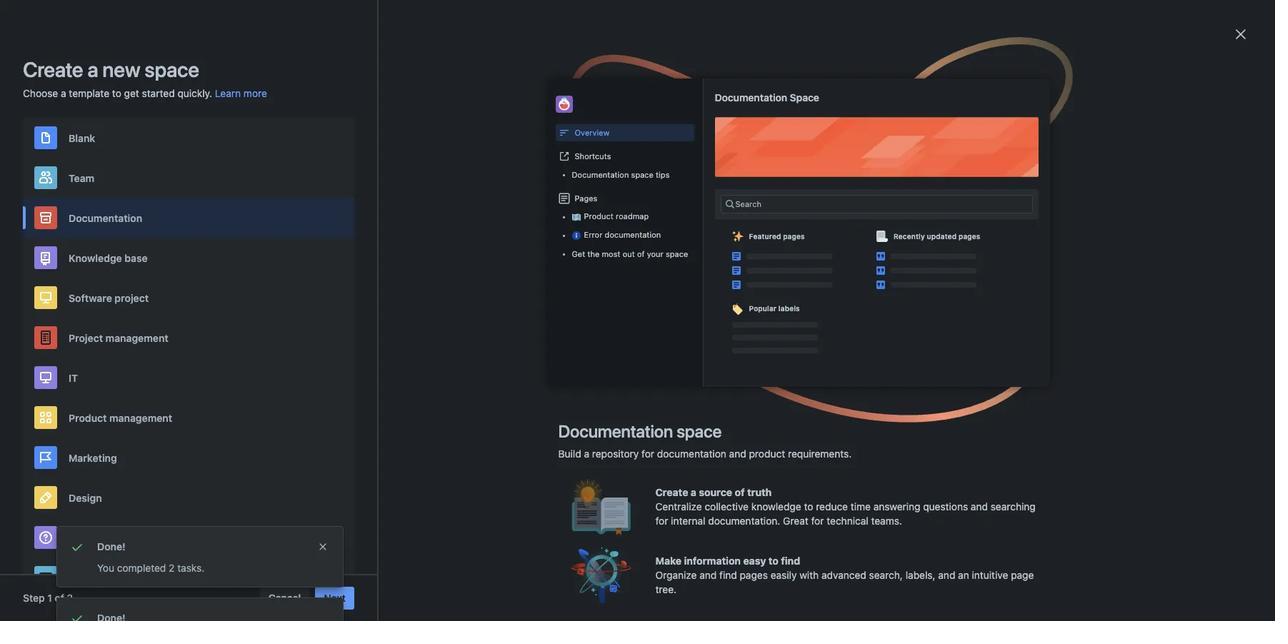 Task type: vqa. For each thing, say whether or not it's contained in the screenshot.
and
yes



Task type: locate. For each thing, give the bounding box(es) containing it.
1 vertical spatial find
[[720, 569, 737, 582]]

7 getting started in confluence link from the top
[[798, 504, 934, 516]]

and left product
[[729, 448, 746, 460]]

type /table
[[349, 470, 410, 482]]

added up apply at bottom left
[[433, 307, 463, 319]]

2 at from the left
[[733, 177, 743, 189]]

added to a highlighted section of the page or post you are editing or viewing; good for targeted comments on a specific word or phrase.
[[349, 259, 750, 288]]

and right questions
[[971, 501, 988, 513]]

1 horizontal spatial post
[[645, 259, 665, 271]]

documentation
[[715, 91, 787, 104], [572, 170, 629, 179], [69, 212, 142, 224], [558, 422, 673, 442]]

1 horizontal spatial you
[[667, 259, 684, 271]]

your up the documentation space build a repository for documentation and product requirements.
[[673, 389, 695, 401]]

0 vertical spatial you
[[667, 259, 684, 271]]

management for project management
[[106, 332, 168, 344]]

0 vertical spatial →
[[427, 259, 436, 271]]

recently updated pages
[[894, 232, 981, 241]]

of inside the create a source of truth centralize collective knowledge to reduce time answering questions and searching for internal documentation. great for technical teams.
[[735, 487, 745, 499]]

and
[[729, 448, 746, 460], [971, 501, 988, 513], [700, 569, 717, 582], [938, 569, 956, 582]]

pages right updated
[[959, 232, 981, 241]]

a up centralize
[[691, 487, 697, 499]]

documentation up the knowledge base
[[69, 212, 142, 224]]

product inside button
[[69, 412, 107, 424]]

easy
[[743, 555, 766, 567]]

of inside added below the content of the page or post you are viewing; good for comments that apply to the content as a whole.
[[551, 307, 560, 319]]

1 horizontal spatial find
[[781, 555, 800, 567]]

pages right featured
[[783, 232, 805, 241]]

and inside the documentation space build a repository for documentation and product requirements.
[[729, 448, 746, 460]]

to inside make information easy to find organize and find pages easily with advanced search, labels, and an intuitive page tree.
[[769, 555, 779, 567]]

post up phrase.
[[645, 259, 665, 271]]

create for new
[[23, 57, 83, 81]]

easily
[[771, 569, 797, 582]]

1 vertical spatial are
[[660, 307, 674, 319]]

comments
[[472, 276, 520, 288], [349, 324, 397, 337]]

1 vertical spatial alert
[[57, 599, 343, 622]]

overview up quickly.
[[155, 69, 198, 81]]

started for 5th page title icon
[[835, 397, 867, 409]]

1 getting started in confluence link from the top
[[798, 186, 934, 198]]

or down the word
[[605, 307, 615, 319]]

4 page title icon image from the top
[[779, 317, 791, 329]]

getting started in confluence link for sixth page title icon from the bottom of the page
[[798, 267, 934, 279]]

pages inside make information easy to find organize and find pages easily with advanced search, labels, and an intuitive page tree.
[[740, 569, 768, 582]]

to up targeted
[[468, 259, 477, 271]]

0 vertical spatial create
[[23, 57, 83, 81]]

when left viewing
[[471, 356, 498, 368]]

your
[[663, 177, 685, 189], [647, 249, 664, 259], [673, 389, 695, 401], [499, 437, 521, 449]]

page down most
[[607, 259, 630, 271]]

8 confluence from the top
[[881, 569, 934, 582]]

comment down command
[[378, 259, 424, 271]]

documentation inside the documentation space build a repository for documentation and product requirements.
[[657, 448, 727, 460]]

getting started in confluence link for 5th page title icon
[[798, 397, 934, 409]]

started for sixth page title icon from the bottom of the page
[[835, 267, 867, 279]]

getting started in confluence link for 4th page title icon
[[798, 316, 934, 328]]

added inside "added to a highlighted section of the page or post you are editing or viewing; good for targeted comments on a specific word or phrase."
[[436, 259, 466, 271]]

+
[[423, 228, 428, 238]]

2 left tasks.
[[169, 562, 175, 574]]

3 getting from the top
[[798, 267, 832, 279]]

get the most out of your space
[[572, 249, 688, 259]]

good inside added below the content of the page or post you are viewing; good for comments that apply to the content as a whole.
[[717, 307, 740, 319]]

your right see
[[663, 177, 685, 189]]

pages down the easy
[[740, 569, 768, 582]]

for left labels
[[743, 307, 756, 319]]

select
[[349, 177, 380, 189]]

to right element
[[494, 389, 504, 401]]

1 horizontal spatial viewing;
[[677, 307, 714, 319]]

1 vertical spatial viewing;
[[677, 307, 714, 319]]

1 vertical spatial comment
[[376, 307, 422, 319]]

viewing;
[[349, 276, 387, 288], [677, 307, 714, 319]]

1 confluence from the top
[[881, 186, 934, 198]]

1 horizontal spatial overview
[[575, 128, 610, 137]]

1 vertical spatial overview
[[575, 128, 610, 137]]

0 vertical spatial an
[[380, 356, 392, 368]]

management for product management
[[109, 412, 172, 424]]

1 vertical spatial post
[[618, 307, 638, 319]]

it
[[69, 372, 78, 384]]

are inside added below the content of the page or post you are viewing; good for comments that apply to the content as a whole.
[[660, 307, 674, 319]]

and right organize on the bottom
[[700, 569, 717, 582]]

internal
[[671, 515, 706, 527]]

0 vertical spatial alert
[[57, 527, 343, 587]]

1 vertical spatial management
[[109, 412, 172, 424]]

a
[[87, 57, 98, 81], [61, 87, 66, 99], [746, 177, 751, 189], [480, 259, 485, 271], [537, 276, 542, 288], [528, 324, 533, 337], [540, 356, 546, 368], [408, 437, 414, 449], [584, 448, 590, 460], [691, 487, 697, 499], [386, 503, 391, 515]]

6 getting started in confluence from the top
[[798, 438, 934, 450]]

0 vertical spatial 2
[[169, 562, 175, 574]]

0 horizontal spatial find
[[720, 569, 737, 582]]

alert containing done!
[[57, 527, 343, 587]]

3 getting started in confluence from the top
[[798, 267, 934, 279]]

documentation for documentation space
[[715, 91, 787, 104]]

page
[[779, 149, 803, 161], [349, 307, 373, 319]]

added for inline comment →
[[436, 259, 466, 271]]

press command + enter when in the editor to publish.
[[349, 226, 607, 238]]

viewing; down "editing"
[[677, 307, 714, 319]]

0 horizontal spatial viewing;
[[349, 276, 387, 288]]

0 vertical spatial management
[[106, 332, 168, 344]]

getting started in confluence link for 7th page title icon from the top
[[798, 504, 934, 516]]

your right "link"
[[499, 437, 521, 449]]

0 vertical spatial added
[[436, 259, 466, 271]]

1 horizontal spatial product
[[584, 211, 614, 221]]

0 horizontal spatial good
[[389, 276, 413, 288]]

information inside make information easy to find organize and find pages easily with advanced search, labels, and an intuitive page tree.
[[684, 555, 741, 567]]

1 vertical spatial 2
[[67, 592, 73, 604]]

getting started in confluence link for eighth page title icon
[[798, 569, 934, 582]]

page left ascending sorting icon page
[[779, 149, 803, 161]]

documentation for documentation
[[69, 212, 142, 224]]

to up easily
[[769, 555, 779, 567]]

reduce
[[816, 501, 848, 513]]

page left 'build'
[[524, 437, 548, 449]]

documentation up repository
[[558, 422, 673, 442]]

1 horizontal spatial information
[[684, 555, 741, 567]]

:info: image
[[572, 232, 581, 240]]

1 vertical spatial press
[[349, 437, 379, 449]]

cancel button
[[260, 587, 310, 610]]

make
[[656, 555, 682, 567]]

4 getting from the top
[[798, 316, 832, 328]]

0 vertical spatial comment
[[378, 259, 424, 271]]

0 horizontal spatial information
[[603, 389, 660, 401]]

0 horizontal spatial post
[[618, 307, 638, 319]]

space inside create a new space choose a template to get started quickly. learn more
[[145, 57, 199, 81]]

create inside create a new space choose a template to get started quickly. learn more
[[23, 57, 83, 81]]

product for product management
[[69, 412, 107, 424]]

can
[[623, 177, 641, 189]]

good inside "added to a highlighted section of the page or post you are editing or viewing; good for targeted comments on a specific word or phrase."
[[389, 276, 413, 288]]

collective
[[705, 501, 749, 513]]

centralize
[[656, 501, 702, 513]]

editor.
[[617, 356, 649, 368]]

content
[[513, 307, 548, 319], [477, 324, 512, 337]]

page down the word
[[580, 307, 603, 319]]

of up collective
[[735, 487, 745, 499]]

added
[[436, 259, 466, 271], [433, 307, 463, 319]]

page comment →
[[349, 307, 433, 319]]

learn
[[215, 87, 241, 99]]

blank button
[[23, 118, 354, 158]]

:map: image
[[572, 213, 581, 222]]

product up marketing
[[69, 412, 107, 424]]

find up easily
[[781, 555, 800, 567]]

overview inside create a new space dialog
[[575, 128, 610, 137]]

1 horizontal spatial an
[[958, 569, 969, 582]]

the left editor. on the bottom
[[599, 356, 615, 368]]

the up overview. on the bottom left of the page
[[370, 389, 386, 401]]

2 vertical spatial comment
[[423, 356, 469, 368]]

shortcuts
[[575, 152, 611, 161]]

1 horizontal spatial 2
[[169, 562, 175, 574]]

the up the word
[[590, 259, 604, 271]]

space
[[790, 91, 819, 104]]

for inside the documentation space build a repository for documentation and product requirements.
[[642, 448, 655, 460]]

1 horizontal spatial at
[[733, 177, 743, 189]]

the inside "added to a highlighted section of the page or post you are editing or viewing; good for targeted comments on a specific word or phrase."
[[590, 259, 604, 271]]

the up whole.
[[563, 307, 577, 319]]

to left :info: image
[[555, 226, 565, 238]]

template
[[69, 87, 109, 99]]

8 getting from the top
[[798, 569, 832, 582]]

content down below
[[477, 324, 512, 337]]

press down glance.
[[349, 226, 376, 238]]

leave
[[349, 356, 377, 368]]

are inside "added to a highlighted section of the page or post you are editing or viewing; good for targeted comments on a specific word or phrase."
[[687, 259, 701, 271]]

confluence
[[881, 186, 934, 198], [881, 226, 934, 239], [881, 267, 934, 279], [881, 316, 934, 328], [881, 397, 934, 409], [881, 438, 934, 450], [881, 504, 934, 516], [881, 569, 934, 582]]

your right out
[[647, 249, 664, 259]]

shareable
[[416, 437, 464, 449]]

7 confluence from the top
[[881, 504, 934, 516]]

1 vertical spatial page
[[349, 307, 373, 319]]

3 confluence from the top
[[881, 267, 934, 279]]

your inside panel element to highlight important information in your space overview.
[[673, 389, 695, 401]]

cancel
[[269, 592, 301, 604]]

product for product roadmap
[[584, 211, 614, 221]]

inline
[[394, 356, 420, 368]]

documentation space build a repository for documentation and product requirements.
[[558, 422, 852, 460]]

greg robinson
[[155, 244, 223, 256]]

7 getting started in confluence from the top
[[798, 504, 934, 516]]

assigned
[[324, 94, 366, 106]]

0 horizontal spatial pages
[[740, 569, 768, 582]]

8 getting started in confluence from the top
[[798, 569, 934, 582]]

and inside the create a source of truth centralize collective knowledge to reduce time answering questions and searching for internal documentation. great for technical teams.
[[971, 501, 988, 513]]

→ up targeted
[[427, 259, 436, 271]]

information up organize on the bottom
[[684, 555, 741, 567]]

a right 'build'
[[584, 448, 590, 460]]

of up whole.
[[551, 307, 560, 319]]

of right out
[[637, 249, 645, 259]]

create inside the create a source of truth centralize collective knowledge to reduce time answering questions and searching for internal documentation. great for technical teams.
[[656, 487, 688, 499]]

6 getting from the top
[[798, 438, 832, 450]]

0 horizontal spatial product
[[69, 412, 107, 424]]

section
[[542, 259, 575, 271]]

for left targeted
[[415, 276, 428, 288]]

added below the content of the page or post you are viewing; good for comments that apply to the content as a whole.
[[349, 307, 758, 337]]

1 vertical spatial documentation
[[657, 448, 727, 460]]

alert
[[57, 527, 343, 587], [57, 599, 343, 622]]

product up error
[[584, 211, 614, 221]]

8 getting started in confluence link from the top
[[798, 569, 934, 582]]

1 vertical spatial when
[[471, 356, 498, 368]]

to
[[112, 87, 121, 99], [369, 94, 378, 106], [555, 226, 565, 238], [468, 259, 477, 271], [448, 324, 457, 337], [494, 389, 504, 401], [487, 437, 497, 449], [804, 501, 813, 513], [769, 555, 779, 567]]

0 vertical spatial content
[[513, 307, 548, 319]]

getting started in confluence for getting started in confluence link associated with second page title icon from the top
[[798, 226, 934, 239]]

1 horizontal spatial create
[[352, 538, 383, 548]]

product management
[[69, 412, 172, 424]]

documentation inside the documentation space build a repository for documentation and product requirements.
[[558, 422, 673, 442]]

0 vertical spatial press
[[349, 226, 376, 238]]

unstar this space image
[[275, 244, 286, 256]]

0 vertical spatial page
[[779, 149, 803, 161]]

to left the me
[[369, 94, 378, 106]]

at right status
[[442, 177, 452, 189]]

started
[[142, 87, 175, 99], [835, 186, 867, 198], [835, 226, 867, 239], [835, 267, 867, 279], [835, 316, 867, 328], [835, 397, 867, 409], [835, 438, 867, 450], [835, 504, 867, 516], [835, 569, 867, 582]]

create up choose
[[23, 57, 83, 81]]

a up 'search'
[[746, 177, 751, 189]]

comments down the page comment →
[[349, 324, 397, 337]]

starred
[[155, 121, 189, 133]]

learn more link
[[215, 86, 267, 101]]

0 horizontal spatial comments
[[349, 324, 397, 337]]

find right organize on the bottom
[[720, 569, 737, 582]]

when right enter
[[465, 226, 491, 238]]

1 vertical spatial comments
[[349, 324, 397, 337]]

5 getting started in confluence link from the top
[[798, 397, 934, 409]]

post down phrase.
[[618, 307, 638, 319]]

inline
[[349, 259, 376, 271]]

a inside at the top of the page, so teammates can see your progress at a glance.
[[746, 177, 751, 189]]

5 getting started in confluence from the top
[[798, 397, 934, 409]]

space left the tips
[[631, 170, 654, 179]]

space up the documentation space build a repository for documentation and product requirements.
[[698, 389, 727, 401]]

getting started in confluence link
[[798, 186, 934, 198], [798, 226, 934, 239], [798, 267, 934, 279], [798, 316, 934, 328], [798, 397, 934, 409], [798, 438, 934, 450], [798, 504, 934, 516], [798, 569, 934, 582]]

1 vertical spatial product
[[69, 412, 107, 424]]

to inside the create a source of truth centralize collective knowledge to reduce time answering questions and searching for internal documentation. great for technical teams.
[[804, 501, 813, 513]]

good left popular
[[717, 307, 740, 319]]

spaces
[[132, 218, 164, 227]]

with
[[800, 569, 819, 582]]

to inside button
[[369, 94, 378, 106]]

added inside added below the content of the page or post you are viewing; good for comments that apply to the content as a whole.
[[433, 307, 463, 319]]

1 vertical spatial you
[[640, 307, 657, 319]]

page title icon image
[[779, 187, 791, 199], [779, 228, 791, 239], [779, 269, 791, 280], [779, 317, 791, 329], [779, 399, 791, 410], [779, 439, 791, 451], [779, 505, 791, 517], [779, 571, 791, 582]]

1 vertical spatial information
[[684, 555, 741, 567]]

in inside panel element to highlight important information in your space overview.
[[662, 389, 671, 401]]

glance.
[[349, 194, 385, 206]]

getting started in confluence
[[798, 186, 934, 198], [798, 226, 934, 239], [798, 267, 934, 279], [798, 316, 934, 328], [798, 397, 934, 409], [798, 438, 934, 450], [798, 504, 934, 516], [798, 569, 934, 582]]

4 getting started in confluence link from the top
[[798, 316, 934, 328]]

0 vertical spatial product
[[584, 211, 614, 221]]

project
[[69, 332, 103, 344]]

→ up apply at bottom left
[[424, 307, 433, 319]]

to inside panel element to highlight important information in your space overview.
[[494, 389, 504, 401]]

overview up 'shortcuts'
[[575, 128, 610, 137]]

good
[[389, 276, 413, 288], [717, 307, 740, 319]]

space inside panel element to highlight important information in your space overview.
[[698, 389, 727, 401]]

a right as in the left of the page
[[528, 324, 533, 337]]

1 vertical spatial added
[[433, 307, 463, 319]]

comment down apply at bottom left
[[423, 356, 469, 368]]

page down inline
[[349, 307, 373, 319]]

your inside create a new space dialog
[[647, 249, 664, 259]]

apps
[[353, 13, 377, 25]]

0 vertical spatial good
[[389, 276, 413, 288]]

customer
[[69, 532, 116, 544]]

group
[[123, 63, 295, 191]]

viewing; down inline
[[349, 276, 387, 288]]

0 horizontal spatial at
[[442, 177, 452, 189]]

1 press from the top
[[349, 226, 376, 238]]

0 vertical spatial post
[[645, 259, 665, 271]]

of right 1
[[55, 592, 64, 604]]

0 horizontal spatial you
[[640, 307, 657, 319]]

good down inline comment →
[[389, 276, 413, 288]]

2 getting started in confluence from the top
[[798, 226, 934, 239]]

:map: image
[[572, 213, 581, 222]]

1 alert from the top
[[57, 527, 343, 587]]

1 horizontal spatial are
[[687, 259, 701, 271]]

documentation down the roadmap in the top of the page
[[605, 230, 661, 239]]

for right repository
[[642, 448, 655, 460]]

source
[[699, 487, 732, 499]]

documentation down 'shortcuts'
[[572, 170, 629, 179]]

4 getting started in confluence from the top
[[798, 316, 934, 328]]

are left "editing"
[[687, 259, 701, 271]]

searching
[[991, 501, 1036, 513]]

0 vertical spatial information
[[603, 389, 660, 401]]

added for page comment →
[[433, 307, 463, 319]]

tree.
[[656, 584, 677, 596]]

started for 4th page title icon
[[835, 316, 867, 328]]

comment for good
[[378, 259, 424, 271]]

1 vertical spatial →
[[424, 307, 433, 319]]

when for viewing
[[471, 356, 498, 368]]

1 vertical spatial good
[[717, 307, 740, 319]]

2 horizontal spatial create
[[656, 487, 688, 499]]

management up marketing button
[[109, 412, 172, 424]]

1 horizontal spatial good
[[717, 307, 740, 319]]

0 horizontal spatial create
[[23, 57, 83, 81]]

space up recent
[[145, 57, 199, 81]]

getting started in confluence for getting started in confluence link corresponding to 4th page title icon
[[798, 316, 934, 328]]

information inside panel element to highlight important information in your space overview.
[[603, 389, 660, 401]]

and right labels,
[[938, 569, 956, 582]]

content up as in the left of the page
[[513, 307, 548, 319]]

1 vertical spatial content
[[477, 324, 512, 337]]

to up great
[[804, 501, 813, 513]]

0 vertical spatial are
[[687, 259, 701, 271]]

updated
[[927, 232, 957, 241]]

6 getting started in confluence link from the top
[[798, 438, 934, 450]]

getting started in confluence link for first page title icon from the top
[[798, 186, 934, 198]]

for inside "added to a highlighted section of the page or post you are editing or viewing; good for targeted comments on a specific word or phrase."
[[415, 276, 428, 288]]

team button
[[23, 158, 354, 198]]

0 horizontal spatial 2
[[67, 592, 73, 604]]

0 vertical spatial find
[[781, 555, 800, 567]]

1 horizontal spatial comments
[[472, 276, 520, 288]]

search
[[736, 199, 762, 209]]

of inside "added to a highlighted section of the page or post you are editing or viewing; good for targeted comments on a specific word or phrase."
[[578, 259, 587, 271]]

software
[[69, 292, 112, 304]]

0 vertical spatial viewing;
[[349, 276, 387, 288]]

it button
[[23, 358, 354, 398]]

0 vertical spatial overview
[[155, 69, 198, 81]]

see
[[643, 177, 661, 189]]

highlight
[[507, 389, 550, 401]]

the right get
[[588, 249, 600, 259]]

management
[[106, 332, 168, 344], [109, 412, 172, 424]]

at
[[442, 177, 452, 189], [733, 177, 743, 189]]

:info: image
[[572, 232, 581, 240]]

make information easy to find organize and find pages easily with advanced search, labels, and an intuitive page tree.
[[656, 555, 1034, 596]]

→ for inline comment →
[[427, 259, 436, 271]]

quickly.
[[178, 87, 212, 99]]

you completed 2 tasks.
[[97, 562, 205, 574]]

0 vertical spatial comments
[[472, 276, 520, 288]]

management down project
[[106, 332, 168, 344]]

create up the 'invite'
[[352, 538, 383, 548]]

an left intuitive
[[958, 569, 969, 582]]

create up centralize
[[656, 487, 688, 499]]

marketing button
[[23, 438, 354, 478]]

0 horizontal spatial overview
[[155, 69, 198, 81]]

post inside added below the content of the page or post you are viewing; good for comments that apply to the content as a whole.
[[618, 307, 638, 319]]

2 up success image
[[67, 592, 73, 604]]

for down reduce
[[811, 515, 824, 527]]

2 confluence from the top
[[881, 226, 934, 239]]

space up source
[[677, 422, 722, 442]]

you left "editing"
[[667, 259, 684, 271]]

2 press from the top
[[349, 437, 379, 449]]

1 vertical spatial create
[[656, 487, 688, 499]]

1 getting started in confluence from the top
[[798, 186, 934, 198]]

0 horizontal spatial page
[[349, 307, 373, 319]]

or right "editing"
[[738, 259, 747, 271]]

information down editor. on the bottom
[[603, 389, 660, 401]]

started for eighth page title icon
[[835, 569, 867, 582]]

to left get
[[112, 87, 121, 99]]

to inside added below the content of the page or post you are viewing; good for comments that apply to the content as a whole.
[[448, 324, 457, 337]]

2 getting started in confluence link from the top
[[798, 226, 934, 239]]

or
[[633, 259, 642, 271], [738, 259, 747, 271], [608, 276, 618, 288], [605, 307, 615, 319], [575, 356, 585, 368], [550, 437, 560, 449]]

0 horizontal spatial are
[[660, 307, 674, 319]]

product
[[584, 211, 614, 221], [69, 412, 107, 424]]

3 getting started in confluence link from the top
[[798, 267, 934, 279]]

create
[[23, 57, 83, 81], [656, 487, 688, 499], [352, 538, 383, 548]]

recently
[[894, 232, 925, 241]]

greg
[[155, 244, 177, 256]]

assigned to me
[[324, 94, 398, 106]]

documentation inside button
[[69, 212, 142, 224]]

2 vertical spatial create
[[352, 538, 383, 548]]

1 horizontal spatial page
[[779, 149, 803, 161]]

0 vertical spatial when
[[465, 226, 491, 238]]

1 vertical spatial an
[[958, 569, 969, 582]]



Task type: describe. For each thing, give the bounding box(es) containing it.
0 horizontal spatial content
[[477, 324, 512, 337]]

post inside "added to a highlighted section of the page or post you are editing or viewing; good for targeted comments on a specific word or phrase."
[[645, 259, 665, 271]]

leave an inline comment when viewing a page or in the editor.
[[349, 356, 649, 368]]

a left highlighted
[[480, 259, 485, 271]]

0 horizontal spatial an
[[380, 356, 392, 368]]

2 page title icon image from the top
[[779, 228, 791, 239]]

5 page title icon image from the top
[[779, 399, 791, 410]]

repository
[[592, 448, 639, 460]]

the left top
[[454, 177, 470, 189]]

new
[[102, 57, 140, 81]]

apps button
[[348, 8, 391, 31]]

the down below
[[460, 324, 475, 337]]

apps banner
[[0, 0, 1275, 40]]

for inside added below the content of the page or post you are viewing; good for comments that apply to the content as a whole.
[[743, 307, 756, 319]]

a inside added below the content of the page or post you are viewing; good for comments that apply to the content as a whole.
[[528, 324, 533, 337]]

link
[[467, 437, 484, 449]]

close image
[[1233, 26, 1250, 43]]

press for press command + enter when in the editor to publish.
[[349, 226, 376, 238]]

team
[[69, 172, 94, 184]]

time
[[851, 501, 871, 513]]

getting started in confluence for getting started in confluence link for 7th page title icon from the top
[[798, 504, 934, 516]]

2 getting from the top
[[798, 226, 832, 239]]

explore
[[349, 503, 383, 515]]

getting started in confluence for sixth page title icon from the bottom of the page's getting started in confluence link
[[798, 267, 934, 279]]

popular
[[749, 304, 777, 313]]

1 at from the left
[[442, 177, 452, 189]]

the left editor
[[505, 226, 521, 238]]

requirements.
[[788, 448, 852, 460]]

3 page title icon image from the top
[[779, 269, 791, 280]]

me
[[381, 94, 395, 106]]

phrase.
[[620, 276, 654, 288]]

organize
[[656, 569, 697, 582]]

done!
[[97, 541, 126, 553]]

assigned to me tab list
[[300, 89, 510, 112]]

starred link
[[123, 114, 295, 140]]

started for second page title icon from the top
[[835, 226, 867, 239]]

progress
[[688, 177, 731, 189]]

a right choose
[[61, 87, 66, 99]]

knowledge base button
[[23, 238, 354, 278]]

8 page title icon image from the top
[[779, 571, 791, 582]]

a right on
[[537, 276, 542, 288]]

getting started in confluence for getting started in confluence link related to 5th page title icon
[[798, 397, 934, 409]]

or right the word
[[608, 276, 618, 288]]

get
[[572, 249, 585, 259]]

technical
[[827, 515, 869, 527]]

as
[[515, 324, 525, 337]]

you inside added below the content of the page or post you are viewing; good for comments that apply to the content as a whole.
[[640, 307, 657, 319]]

2 alert from the top
[[57, 599, 343, 622]]

truth
[[747, 487, 772, 499]]

step
[[23, 592, 45, 604]]

/table
[[378, 472, 410, 482]]

software project button
[[23, 278, 354, 318]]

create a space image
[[272, 214, 289, 231]]

the right below
[[496, 307, 510, 319]]

started for 3rd page title icon from the bottom
[[835, 438, 867, 450]]

success image
[[69, 539, 86, 556]]

product management button
[[23, 398, 354, 438]]

at the top of the page, so teammates can see your progress at a glance.
[[349, 177, 754, 206]]

popular labels
[[749, 304, 800, 313]]

to inside create a new space choose a template to get started quickly. learn more
[[112, 87, 121, 99]]

knowledge
[[69, 252, 122, 264]]

documentation space
[[715, 91, 819, 104]]

viewing
[[500, 356, 538, 368]]

space inside the documentation space build a repository for documentation and product requirements.
[[677, 422, 722, 442]]

on
[[523, 276, 534, 288]]

documentation space tips
[[572, 170, 670, 179]]

editing
[[704, 259, 735, 271]]

1 page title icon image from the top
[[779, 187, 791, 199]]

6 page title icon image from the top
[[779, 439, 791, 451]]

post.
[[563, 437, 588, 449]]

comment for that
[[376, 307, 422, 319]]

type
[[349, 470, 373, 482]]

started for 7th page title icon from the top
[[835, 504, 867, 516]]

customer support button
[[23, 518, 354, 558]]

for a shareable link to your page or post.
[[389, 437, 588, 449]]

you inside "added to a highlighted section of the page or post you are editing or viewing; good for targeted comments on a specific word or phrase."
[[667, 259, 684, 271]]

a up template
[[87, 57, 98, 81]]

comments inside added below the content of the page or post you are viewing; good for comments that apply to the content as a whole.
[[349, 324, 397, 337]]

a left "shareable"
[[408, 437, 414, 449]]

5 getting from the top
[[798, 397, 832, 409]]

a inside the create a source of truth centralize collective knowledge to reduce time answering questions and searching for internal documentation. great for technical teams.
[[691, 487, 697, 499]]

or inside added below the content of the page or post you are viewing; good for comments that apply to the content as a whole.
[[605, 307, 615, 319]]

description
[[332, 147, 387, 159]]

getting started in confluence link for 3rd page title icon from the bottom
[[798, 438, 934, 450]]

group containing overview
[[123, 63, 295, 191]]

dismiss image
[[317, 542, 329, 553]]

product
[[749, 448, 785, 460]]

a right the explore
[[386, 503, 391, 515]]

documentation for documentation space tips
[[572, 170, 629, 179]]

overview.
[[349, 406, 396, 418]]

6 confluence from the top
[[881, 438, 934, 450]]

5 confluence from the top
[[881, 397, 934, 409]]

apply
[[420, 324, 445, 337]]

of inside at the top of the page, so teammates can see your progress at a glance.
[[491, 177, 501, 189]]

getting started in confluence link for second page title icon from the top
[[798, 226, 934, 239]]

or down get the most out of your space
[[633, 259, 642, 271]]

your inside at the top of the page, so teammates can see your progress at a glance.
[[663, 177, 685, 189]]

teams.
[[871, 515, 902, 527]]

an inside make information easy to find organize and find pages easily with advanced search, labels, and an intuitive page tree.
[[958, 569, 969, 582]]

add
[[385, 179, 401, 189]]

started for first page title icon from the top
[[835, 186, 867, 198]]

global element
[[9, 0, 1001, 40]]

ascending sorting icon page image
[[806, 149, 817, 161]]

1 horizontal spatial pages
[[783, 232, 805, 241]]

blank
[[69, 132, 95, 144]]

get
[[124, 87, 139, 99]]

featured pages
[[749, 232, 805, 241]]

page for page
[[779, 149, 803, 161]]

0 vertical spatial documentation
[[605, 230, 661, 239]]

1 horizontal spatial content
[[513, 307, 548, 319]]

page down whole.
[[548, 356, 573, 368]]

inline comment →
[[349, 259, 436, 271]]

space right out
[[666, 249, 688, 259]]

→ for page comment →
[[424, 307, 433, 319]]

getting started in confluence for first page title icon from the top's getting started in confluence link
[[798, 186, 934, 198]]

word
[[583, 276, 606, 288]]

2 inside create a new space dialog
[[67, 592, 73, 604]]

overview link
[[123, 63, 295, 89]]

below
[[466, 307, 493, 319]]

project management
[[69, 332, 168, 344]]

create a new space dialog
[[0, 0, 1275, 622]]

2 inside alert
[[169, 562, 175, 574]]

7 page title icon image from the top
[[779, 505, 791, 517]]

page inside "added to a highlighted section of the page or post you are editing or viewing; good for targeted comments on a specific word or phrase."
[[607, 259, 630, 271]]

the inside create a new space dialog
[[588, 249, 600, 259]]

overview inside overview link
[[155, 69, 198, 81]]

design button
[[23, 478, 354, 518]]

completed
[[117, 562, 166, 574]]

tips
[[656, 170, 670, 179]]

page,
[[522, 177, 550, 189]]

the left page,
[[504, 177, 520, 189]]

customer support
[[69, 532, 156, 544]]

recent
[[155, 95, 187, 107]]

project
[[115, 292, 149, 304]]

started inside create a new space choose a template to get started quickly. learn more
[[142, 87, 175, 99]]

getting started in confluence for getting started in confluence link corresponding to eighth page title icon
[[798, 569, 934, 582]]

robinson
[[180, 244, 223, 256]]

greg robinson link
[[123, 237, 295, 263]]

Search field
[[1004, 8, 1147, 31]]

4 confluence from the top
[[881, 316, 934, 328]]

success image
[[69, 610, 86, 622]]

or up "important"
[[575, 356, 585, 368]]

create for source
[[656, 487, 688, 499]]

command
[[382, 228, 418, 238]]

you
[[97, 562, 114, 574]]

page for page comment →
[[349, 307, 373, 319]]

project management button
[[23, 318, 354, 358]]

viewing; inside "added to a highlighted section of the page or post you are editing or viewing; good for targeted comments on a specific word or phrase."
[[349, 276, 387, 288]]

explore a
[[349, 503, 394, 515]]

a inside the documentation space build a repository for documentation and product requirements.
[[584, 448, 590, 460]]

support
[[118, 532, 156, 544]]

for down centralize
[[656, 515, 668, 527]]

teammates
[[566, 177, 621, 189]]

panel element to highlight important information in your space overview.
[[349, 389, 729, 418]]

getting started in confluence for getting started in confluence link for 3rd page title icon from the bottom
[[798, 438, 934, 450]]

page inside make information easy to find organize and find pages easily with advanced search, labels, and an intuitive page tree.
[[1011, 569, 1034, 582]]

to right "link"
[[487, 437, 497, 449]]

comments inside "added to a highlighted section of the page or post you are editing or viewing; good for targeted comments on a specific word or phrase."
[[472, 276, 520, 288]]

a right viewing
[[540, 356, 546, 368]]

design
[[69, 492, 102, 504]]

press for press
[[349, 437, 379, 449]]

important
[[552, 389, 601, 401]]

documentation for documentation space build a repository for documentation and product requirements.
[[558, 422, 673, 442]]

to inside "added to a highlighted section of the page or post you are editing or viewing; good for targeted comments on a specific word or phrase."
[[468, 259, 477, 271]]

software project
[[69, 292, 149, 304]]

specific
[[545, 276, 580, 288]]

next button
[[315, 587, 354, 610]]

or left 'post.'
[[550, 437, 560, 449]]

when for in
[[465, 226, 491, 238]]

next
[[324, 592, 346, 604]]

use
[[349, 389, 368, 401]]

more
[[244, 87, 267, 99]]

7 getting from the top
[[798, 504, 832, 516]]

knowledge
[[751, 501, 801, 513]]

1 getting from the top
[[798, 186, 832, 198]]

viewing; inside added below the content of the page or post you are viewing; good for comments that apply to the content as a whole.
[[677, 307, 714, 319]]

for up /table
[[392, 437, 406, 449]]

page inside added below the content of the page or post you are viewing; good for comments that apply to the content as a whole.
[[580, 307, 603, 319]]

2 horizontal spatial pages
[[959, 232, 981, 241]]

knowledge base
[[69, 252, 148, 264]]

recent link
[[123, 89, 295, 114]]



